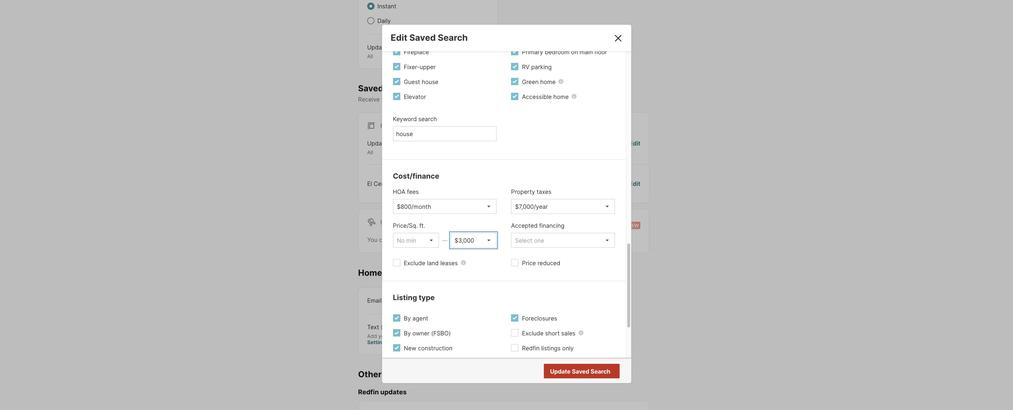 Task type: vqa. For each thing, say whether or not it's contained in the screenshot.
property taxes
yes



Task type: describe. For each thing, give the bounding box(es) containing it.
house
[[422, 78, 439, 86]]

list box down ft.
[[393, 233, 439, 248]]

only
[[563, 345, 574, 352]]

by for by owner (fsbo)
[[404, 330, 411, 337]]

1 edit button from the top
[[630, 139, 641, 156]]

redfin for redfin updates
[[358, 389, 379, 397]]

foreclosures
[[522, 315, 558, 323]]

add
[[367, 333, 377, 340]]

saved inside saved searches receive timely notifications based on your preferred search filters.
[[358, 83, 384, 94]]

accepted
[[511, 222, 538, 230]]

keyword
[[393, 115, 417, 123]]

you
[[367, 236, 378, 244]]

green
[[522, 78, 539, 86]]

search for edit saved search
[[438, 32, 468, 43]]

in
[[427, 333, 431, 340]]

elevator
[[404, 93, 426, 101]]

phone
[[391, 333, 406, 340]]

other
[[358, 370, 382, 380]]

upper
[[420, 63, 436, 71]]

hoa
[[393, 188, 406, 196]]

email
[[367, 297, 382, 305]]

(sms)
[[381, 324, 398, 331]]

text
[[367, 324, 379, 331]]

agent
[[413, 315, 429, 323]]

sales
[[562, 330, 576, 337]]

for
[[501, 236, 508, 244]]

updates
[[381, 389, 407, 397]]

floor
[[595, 48, 607, 56]]

1
[[408, 180, 411, 188]]

2 update types all from the top
[[367, 140, 405, 156]]

bedroom
[[545, 48, 570, 56]]

new
[[404, 345, 417, 352]]

fixer-
[[404, 63, 420, 71]]

for rent
[[381, 219, 409, 226]]

accepted financing
[[511, 222, 565, 230]]

on inside edit saved search "dialog"
[[572, 48, 578, 56]]

1 vertical spatial update
[[367, 140, 388, 147]]

edit saved search element
[[391, 32, 605, 43]]

new construction
[[404, 345, 453, 352]]

daily
[[378, 17, 391, 24]]

account settings
[[367, 333, 454, 346]]

notifications
[[400, 96, 434, 103]]

primary
[[522, 48, 544, 56]]

leases
[[441, 260, 458, 267]]

main
[[580, 48, 593, 56]]

redfin listings only
[[522, 345, 574, 352]]

home
[[358, 268, 382, 278]]

for for for rent
[[381, 219, 392, 226]]

for for for sale
[[381, 123, 392, 130]]

owner
[[413, 330, 430, 337]]

timely
[[382, 96, 398, 103]]

1 types from the top
[[389, 44, 405, 51]]

rentals
[[510, 236, 529, 244]]

green home
[[522, 78, 556, 86]]

rent
[[394, 219, 409, 226]]

Instant radio
[[367, 3, 375, 10]]

filters.
[[524, 96, 541, 103]]

home for green home
[[541, 78, 556, 86]]

can
[[379, 236, 389, 244]]

list box for property taxes
[[511, 199, 615, 214]]

results
[[591, 369, 610, 376]]

search for update saved search
[[591, 368, 611, 376]]

el cerrito test 1
[[367, 180, 411, 188]]

update saved search
[[550, 368, 611, 376]]

rv parking
[[522, 63, 552, 71]]

1 horizontal spatial searches
[[429, 236, 454, 244]]

guest
[[404, 78, 420, 86]]

price
[[522, 260, 536, 267]]

cost/finance
[[393, 172, 440, 181]]

receive
[[358, 96, 380, 103]]

—
[[442, 238, 448, 244]]

e.g. office, balcony, modern text field
[[396, 130, 494, 138]]

edit for edit saved search
[[391, 32, 408, 43]]

price/sq. ft.
[[393, 222, 425, 230]]

ft.
[[420, 222, 425, 230]]

searches inside saved searches receive timely notifications based on your preferred search filters.
[[386, 83, 424, 94]]

taxes
[[537, 188, 552, 196]]

on inside saved searches receive timely notifications based on your preferred search filters.
[[454, 96, 461, 103]]

no results
[[581, 369, 610, 376]]

sale
[[394, 123, 408, 130]]

list box right — on the bottom
[[451, 233, 497, 248]]

2 all from the top
[[367, 150, 373, 156]]

update inside button
[[550, 368, 571, 376]]

test
[[395, 180, 406, 188]]

by agent
[[404, 315, 429, 323]]

fees
[[407, 188, 419, 196]]

update saved search button
[[544, 364, 620, 379]]

account settings link
[[367, 333, 454, 346]]

primary bedroom on main floor
[[522, 48, 607, 56]]

financing
[[540, 222, 565, 230]]

construction
[[418, 345, 453, 352]]

add your phone number in
[[367, 333, 433, 340]]

number
[[407, 333, 426, 340]]

home tours
[[358, 268, 406, 278]]

exclude for exclude land leases
[[404, 260, 426, 267]]

create
[[391, 236, 408, 244]]

based
[[435, 96, 452, 103]]



Task type: locate. For each thing, give the bounding box(es) containing it.
settings
[[367, 340, 388, 346]]

edit for 2nd edit button from the top
[[630, 180, 641, 188]]

all up el
[[367, 150, 373, 156]]

exclude for exclude short sales
[[522, 330, 544, 337]]

update
[[367, 44, 388, 51], [367, 140, 388, 147], [550, 368, 571, 376]]

2 types from the top
[[389, 140, 405, 147]]

types down for sale
[[389, 140, 405, 147]]

edit button
[[630, 139, 641, 156], [630, 180, 641, 188]]

by
[[404, 315, 411, 323], [404, 330, 411, 337]]

update down only
[[550, 368, 571, 376]]

2 by from the top
[[404, 330, 411, 337]]

1 horizontal spatial exclude
[[522, 330, 544, 337]]

0 vertical spatial searches
[[386, 83, 424, 94]]

on right based
[[454, 96, 461, 103]]

0 vertical spatial search
[[504, 96, 522, 103]]

0 vertical spatial exclude
[[404, 260, 426, 267]]

rv
[[522, 63, 530, 71]]

update down for sale
[[367, 140, 388, 147]]

search
[[438, 32, 468, 43], [591, 368, 611, 376]]

searches up notifications
[[386, 83, 424, 94]]

your up "settings"
[[379, 333, 389, 340]]

0 horizontal spatial exclude
[[404, 260, 426, 267]]

redfin updates
[[358, 389, 407, 397]]

update types all down for sale
[[367, 140, 405, 156]]

0 vertical spatial your
[[463, 96, 475, 103]]

list box for accepted financing
[[511, 233, 615, 248]]

0 vertical spatial edit button
[[630, 139, 641, 156]]

by owner (fsbo)
[[404, 330, 451, 337]]

list box
[[393, 199, 497, 214], [511, 199, 615, 214], [393, 233, 439, 248], [451, 233, 497, 248], [511, 233, 615, 248]]

hoa fees
[[393, 188, 419, 196]]

your
[[463, 96, 475, 103], [379, 333, 389, 340]]

1 vertical spatial by
[[404, 330, 411, 337]]

1 vertical spatial search
[[591, 368, 611, 376]]

2 for from the top
[[381, 219, 392, 226]]

0 vertical spatial redfin
[[522, 345, 540, 352]]

cerrito
[[374, 180, 393, 188]]

1 vertical spatial searches
[[429, 236, 454, 244]]

instant
[[378, 3, 397, 10]]

searches left the while
[[429, 236, 454, 244]]

short
[[546, 330, 560, 337]]

1 horizontal spatial redfin
[[522, 345, 540, 352]]

saved inside button
[[572, 368, 590, 376]]

1 horizontal spatial search
[[591, 368, 611, 376]]

for left sale
[[381, 123, 392, 130]]

redfin inside edit saved search "dialog"
[[522, 345, 540, 352]]

price/sq.
[[393, 222, 418, 230]]

searches
[[386, 83, 424, 94], [429, 236, 454, 244]]

property
[[511, 188, 535, 196]]

1 vertical spatial edit button
[[630, 180, 641, 188]]

0 vertical spatial update types all
[[367, 44, 405, 59]]

0 vertical spatial home
[[541, 78, 556, 86]]

(fsbo)
[[431, 330, 451, 337]]

list box down financing
[[511, 233, 615, 248]]

listing type
[[393, 294, 435, 302]]

redfin for redfin listings only
[[522, 345, 540, 352]]

0 vertical spatial update
[[367, 44, 388, 51]]

1 horizontal spatial on
[[572, 48, 578, 56]]

0 vertical spatial on
[[572, 48, 578, 56]]

2 vertical spatial edit
[[630, 180, 641, 188]]

list box up financing
[[511, 199, 615, 214]]

your inside saved searches receive timely notifications based on your preferred search filters.
[[463, 96, 475, 103]]

0 horizontal spatial search
[[419, 115, 437, 123]]

1 vertical spatial your
[[379, 333, 389, 340]]

1 all from the top
[[367, 53, 373, 59]]

0 horizontal spatial redfin
[[358, 389, 379, 397]]

exclude down the foreclosures
[[522, 330, 544, 337]]

types
[[389, 44, 405, 51], [389, 140, 405, 147]]

1 vertical spatial types
[[389, 140, 405, 147]]

your left preferred
[[463, 96, 475, 103]]

0 horizontal spatial search
[[438, 32, 468, 43]]

keyword search
[[393, 115, 437, 123]]

0 vertical spatial edit
[[391, 32, 408, 43]]

on
[[572, 48, 578, 56], [454, 96, 461, 103]]

preferred
[[476, 96, 502, 103]]

1 horizontal spatial search
[[504, 96, 522, 103]]

1 vertical spatial update types all
[[367, 140, 405, 156]]

for left rent
[[381, 219, 392, 226]]

exclude
[[404, 260, 426, 267], [522, 330, 544, 337]]

0 horizontal spatial on
[[454, 96, 461, 103]]

no results button
[[573, 365, 619, 380]]

1 vertical spatial exclude
[[522, 330, 544, 337]]

search inside button
[[591, 368, 611, 376]]

list box up ft.
[[393, 199, 497, 214]]

home right accessible
[[554, 93, 569, 101]]

guest house
[[404, 78, 439, 86]]

list box for hoa fees
[[393, 199, 497, 214]]

account
[[433, 333, 454, 340]]

redfin down other
[[358, 389, 379, 397]]

1 vertical spatial on
[[454, 96, 461, 103]]

fireplace
[[404, 48, 429, 56]]

1 vertical spatial all
[[367, 150, 373, 156]]

el
[[367, 180, 372, 188]]

1 by from the top
[[404, 315, 411, 323]]

1 vertical spatial search
[[419, 115, 437, 123]]

0 vertical spatial by
[[404, 315, 411, 323]]

emails
[[384, 370, 411, 380]]

update types all up fixer-
[[367, 44, 405, 59]]

0 vertical spatial all
[[367, 53, 373, 59]]

no
[[581, 369, 589, 376]]

search down notifications
[[419, 115, 437, 123]]

0 horizontal spatial your
[[379, 333, 389, 340]]

search left filters. at top
[[504, 96, 522, 103]]

exclude short sales
[[522, 330, 576, 337]]

2 edit button from the top
[[630, 180, 641, 188]]

type
[[419, 294, 435, 302]]

reduced
[[538, 260, 561, 267]]

search inside "dialog"
[[419, 115, 437, 123]]

Daily radio
[[367, 17, 375, 24]]

home for accessible home
[[554, 93, 569, 101]]

0 horizontal spatial searches
[[386, 83, 424, 94]]

all down daily option in the left top of the page
[[367, 53, 373, 59]]

0 vertical spatial types
[[389, 44, 405, 51]]

other emails
[[358, 370, 411, 380]]

while
[[456, 236, 470, 244]]

1 vertical spatial for
[[381, 219, 392, 226]]

accessible
[[522, 93, 552, 101]]

search
[[504, 96, 522, 103], [419, 115, 437, 123]]

redfin left listings at the right bottom of page
[[522, 345, 540, 352]]

exclude left land
[[404, 260, 426, 267]]

tours
[[384, 268, 406, 278]]

price reduced
[[522, 260, 561, 267]]

searching
[[472, 236, 499, 244]]

saved
[[410, 32, 436, 43], [358, 83, 384, 94], [410, 236, 427, 244], [572, 368, 590, 376]]

on left the "main" on the right
[[572, 48, 578, 56]]

1 vertical spatial home
[[554, 93, 569, 101]]

update down daily option in the left top of the page
[[367, 44, 388, 51]]

edit for first edit button from the top
[[630, 140, 641, 147]]

edit inside "dialog"
[[391, 32, 408, 43]]

listing
[[393, 294, 417, 302]]

saved searches receive timely notifications based on your preferred search filters.
[[358, 83, 541, 103]]

2 vertical spatial update
[[550, 368, 571, 376]]

0 vertical spatial search
[[438, 32, 468, 43]]

by for by agent
[[404, 315, 411, 323]]

1 update types all from the top
[[367, 44, 405, 59]]

edit saved search
[[391, 32, 468, 43]]

edit saved search dialog
[[382, 0, 632, 384]]

for sale
[[381, 123, 408, 130]]

for
[[381, 123, 392, 130], [381, 219, 392, 226]]

1 horizontal spatial your
[[463, 96, 475, 103]]

1 vertical spatial redfin
[[358, 389, 379, 397]]

land
[[427, 260, 439, 267]]

listings
[[542, 345, 561, 352]]

property taxes
[[511, 188, 552, 196]]

.
[[529, 236, 530, 244]]

exclude land leases
[[404, 260, 458, 267]]

0 vertical spatial for
[[381, 123, 392, 130]]

text (sms)
[[367, 324, 398, 331]]

search inside saved searches receive timely notifications based on your preferred search filters.
[[504, 96, 522, 103]]

1 for from the top
[[381, 123, 392, 130]]

types up fixer-
[[389, 44, 405, 51]]

1 vertical spatial edit
[[630, 140, 641, 147]]

home up accessible home
[[541, 78, 556, 86]]



